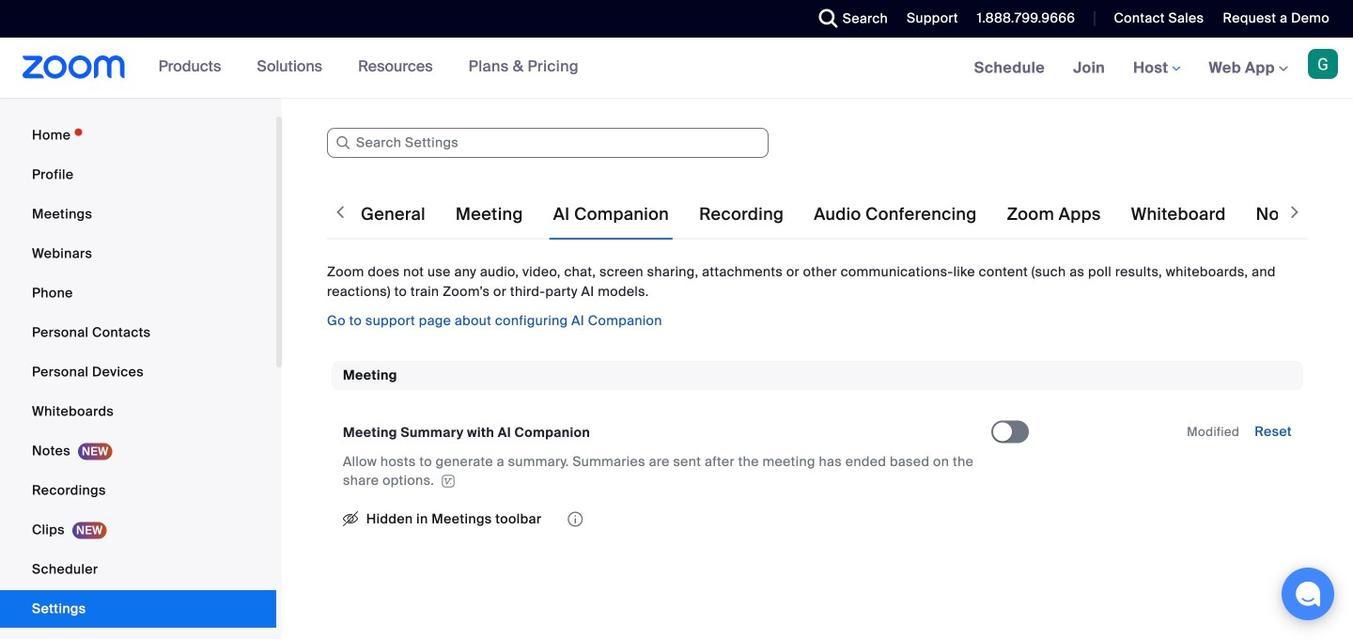 Task type: describe. For each thing, give the bounding box(es) containing it.
Search Settings text field
[[327, 128, 769, 158]]

product information navigation
[[144, 38, 593, 98]]

scroll left image
[[331, 203, 350, 222]]

meeting element
[[332, 361, 1304, 556]]

meetings navigation
[[960, 38, 1353, 99]]

tabs of my account settings page tab list
[[357, 188, 1353, 241]]

open chat image
[[1295, 581, 1322, 607]]

scroll right image
[[1286, 203, 1305, 222]]

application inside meeting element
[[343, 452, 975, 490]]



Task type: locate. For each thing, give the bounding box(es) containing it.
support version for meeting summary with ai companion image
[[439, 475, 458, 488]]

profile picture image
[[1308, 49, 1338, 79]]

application
[[343, 452, 975, 490]]

personal menu menu
[[0, 117, 276, 639]]

zoom logo image
[[23, 55, 126, 79]]

banner
[[0, 38, 1353, 99]]



Task type: vqa. For each thing, say whether or not it's contained in the screenshot.
footer
no



